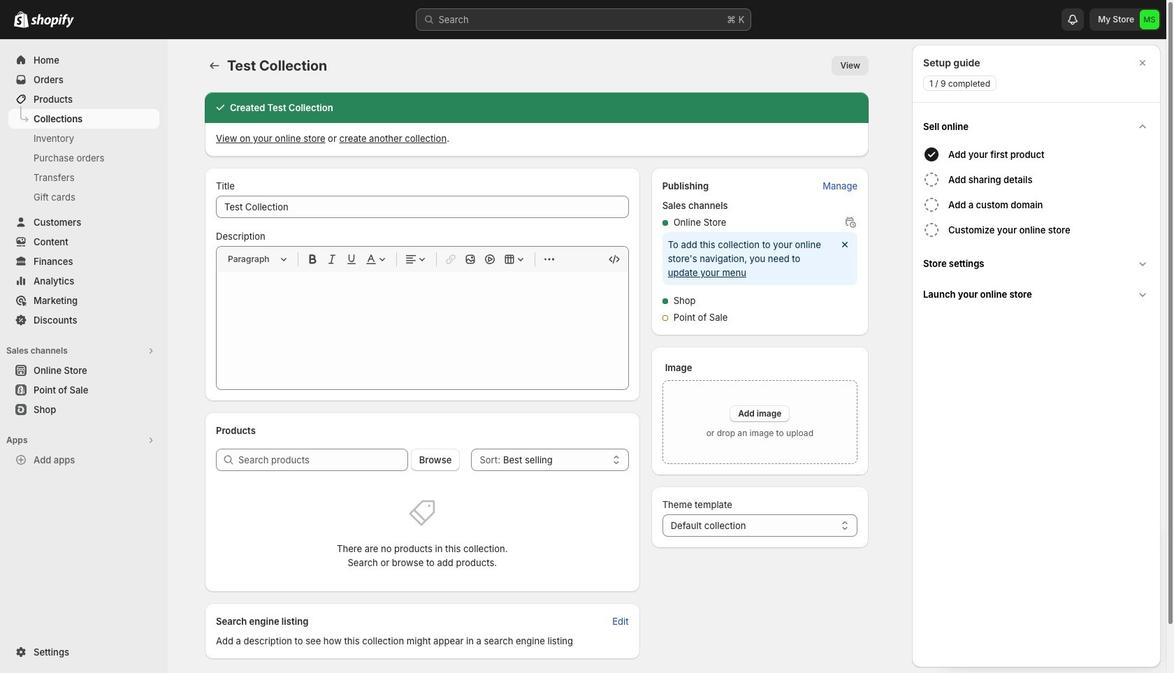 Task type: locate. For each thing, give the bounding box(es) containing it.
dialog
[[912, 45, 1161, 668]]

status
[[663, 232, 858, 285]]

e.g. Summer collection, Under $100, Staff picks text field
[[216, 196, 629, 218]]

Search products text field
[[238, 449, 408, 471]]



Task type: describe. For each thing, give the bounding box(es) containing it.
mark customize your online store as done image
[[924, 222, 940, 238]]

shopify image
[[31, 14, 74, 28]]

no products image
[[409, 499, 436, 527]]

shopify image
[[14, 11, 29, 28]]

mark add a custom domain as done image
[[924, 196, 940, 213]]

mark add sharing details as done image
[[924, 171, 940, 188]]

my store image
[[1140, 10, 1160, 29]]



